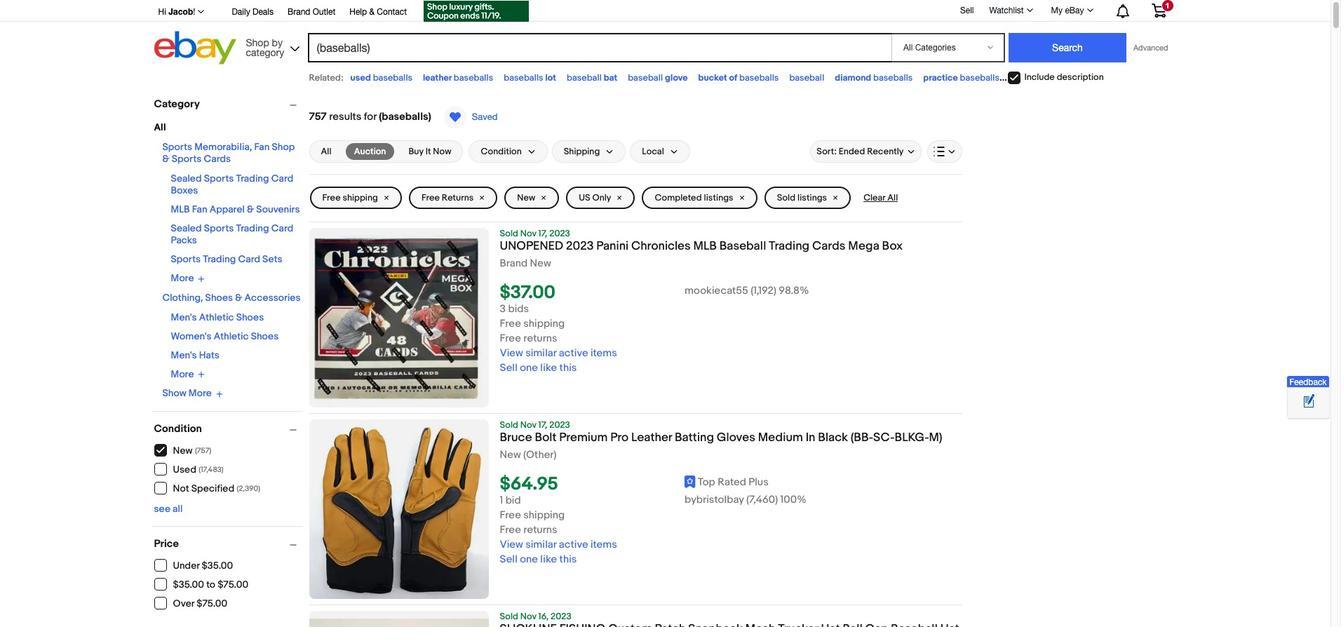 Task type: describe. For each thing, give the bounding box(es) containing it.
main content containing $37.00
[[309, 91, 963, 627]]

price button
[[154, 537, 303, 551]]

women's athletic shoes link
[[171, 330, 279, 342]]

sports down sports memorabilia, fan shop & sports cards link
[[204, 173, 234, 185]]

hi jacob !
[[158, 6, 195, 17]]

jacob
[[169, 6, 193, 17]]

show
[[162, 388, 186, 400]]

rawlings baseballs
[[1011, 72, 1086, 84]]

mlb inside sealed sports trading card boxes mlb fan apparel & souvenirs sealed sports trading card packs sports trading card sets
[[171, 204, 190, 215]]

local button
[[630, 140, 690, 163]]

(7,460)
[[747, 494, 778, 507]]

0 vertical spatial shoes
[[205, 292, 233, 304]]

2 sealed from the top
[[171, 222, 202, 234]]

2 vertical spatial shoes
[[251, 330, 279, 342]]

& inside sealed sports trading card boxes mlb fan apparel & souvenirs sealed sports trading card packs sports trading card sets
[[247, 204, 254, 215]]

1 sell one like this link from the top
[[500, 362, 577, 375]]

under $35.00
[[173, 560, 233, 572]]

2023 for sold  nov 17, 2023 bruce bolt premium pro leather batting gloves medium in black (bb-sc-blkg-m) new (other)
[[550, 420, 570, 431]]

sports down 'category'
[[162, 141, 192, 153]]

sold  nov 17, 2023 unopened 2023 panini chronicles mlb baseball trading cards mega box brand new
[[500, 228, 903, 270]]

unopened 2023 panini chronicles mlb baseball trading cards mega box heading
[[500, 239, 903, 253]]

fan inside sports memorabilia, fan shop & sports cards
[[254, 141, 270, 153]]

new link
[[505, 187, 559, 209]]

2 men's from the top
[[171, 349, 197, 361]]

buy it now
[[409, 146, 452, 157]]

nov for $37.00
[[521, 228, 537, 239]]

active inside mookiecat55 (1,192) 98.8% 3 bids free shipping free returns view similar active items sell one like this
[[559, 347, 589, 360]]

this inside bybristolbay (7,460) 100% free shipping free returns view similar active items sell one like this
[[560, 553, 577, 566]]

view inside bybristolbay (7,460) 100% free shipping free returns view similar active items sell one like this
[[500, 538, 523, 552]]

specified
[[191, 483, 235, 495]]

completed listings
[[655, 192, 734, 204]]

brand outlet
[[288, 7, 336, 17]]

bybristolbay (7,460) 100% free shipping free returns view similar active items sell one like this
[[500, 494, 807, 566]]

watchlist link
[[982, 2, 1040, 19]]

mookiecat55 (1,192) 98.8% 3 bids free shipping free returns view similar active items sell one like this
[[500, 284, 810, 375]]

over
[[173, 598, 194, 610]]

new inside 'sold  nov 17, 2023 bruce bolt premium pro leather batting gloves medium in black (bb-sc-blkg-m) new (other)'
[[500, 448, 521, 462]]

diamond
[[835, 72, 872, 84]]

17, for $37.00
[[539, 228, 548, 239]]

feedback
[[1290, 378, 1328, 388]]

nov for $64.95
[[521, 420, 537, 431]]

baseballs for used baseballs
[[373, 72, 413, 84]]

glove
[[665, 72, 688, 84]]

sell inside account 'navigation'
[[961, 5, 974, 15]]

returns inside mookiecat55 (1,192) 98.8% 3 bids free shipping free returns view similar active items sell one like this
[[524, 332, 558, 345]]

sell inside mookiecat55 (1,192) 98.8% 3 bids free shipping free returns view similar active items sell one like this
[[500, 362, 518, 375]]

used
[[173, 464, 196, 476]]

2 horizontal spatial all
[[888, 192, 899, 204]]

over $75.00
[[173, 598, 228, 610]]

baseballs lot
[[504, 72, 557, 84]]

now
[[433, 146, 452, 157]]

2023 for sold  nov 16, 2023
[[551, 611, 572, 623]]

757 results for (baseballs)
[[309, 110, 431, 124]]

used
[[351, 72, 371, 84]]

leather
[[632, 431, 672, 445]]

$35.00 inside "link"
[[202, 560, 233, 572]]

results
[[329, 110, 362, 124]]

baseball for bat
[[567, 72, 602, 84]]

$37.00
[[500, 282, 556, 304]]

sort: ended recently button
[[811, 140, 922, 163]]

1 men's from the top
[[171, 311, 197, 323]]

listings for completed listings
[[704, 192, 734, 204]]

clothing,
[[162, 292, 203, 304]]

by
[[272, 37, 283, 48]]

fan inside sealed sports trading card boxes mlb fan apparel & souvenirs sealed sports trading card packs sports trading card sets
[[192, 204, 207, 215]]

top rated plus
[[698, 476, 769, 489]]

get the coupon image
[[424, 1, 529, 22]]

shipping button
[[552, 140, 626, 163]]

contact
[[377, 7, 407, 17]]

1 view similar active items link from the top
[[500, 347, 617, 360]]

my ebay
[[1052, 6, 1085, 15]]

clear all
[[864, 192, 899, 204]]

sell inside bybristolbay (7,460) 100% free shipping free returns view similar active items sell one like this
[[500, 553, 518, 566]]

3 baseball from the left
[[790, 72, 825, 84]]

daily deals link
[[232, 5, 274, 20]]

clothing, shoes & accessories link
[[162, 292, 301, 304]]

trading inside sold  nov 17, 2023 unopened 2023 panini chronicles mlb baseball trading cards mega box brand new
[[769, 239, 810, 253]]

auction link
[[346, 143, 395, 160]]

shipping
[[564, 146, 600, 157]]

not
[[173, 483, 189, 495]]

hats
[[199, 349, 220, 361]]

none submit inside the shop by category banner
[[1009, 33, 1127, 62]]

Search for anything text field
[[310, 34, 889, 61]]

buy it now link
[[400, 143, 460, 160]]

premium
[[560, 431, 608, 445]]

0 horizontal spatial condition button
[[154, 422, 303, 435]]

1 for 1
[[1166, 1, 1170, 10]]

my ebay link
[[1044, 2, 1100, 19]]

advanced link
[[1127, 34, 1176, 62]]

include
[[1025, 72, 1055, 83]]

practice baseballs
[[924, 72, 1000, 84]]

1 horizontal spatial condition
[[481, 146, 522, 157]]

mlb fan apparel & souvenirs link
[[171, 204, 300, 215]]

account navigation
[[151, 0, 1177, 24]]

description
[[1057, 72, 1104, 83]]

shop by category button
[[240, 31, 303, 61]]

top
[[698, 476, 716, 489]]

3 baseballs from the left
[[504, 72, 544, 84]]

3 nov from the top
[[521, 611, 537, 623]]

sealed sports trading card boxes link
[[171, 173, 293, 197]]

1 horizontal spatial all
[[321, 146, 332, 157]]

sealed sports trading card boxes mlb fan apparel & souvenirs sealed sports trading card packs sports trading card sets
[[171, 173, 300, 265]]

auction
[[354, 146, 386, 157]]

bucket
[[699, 72, 728, 84]]

baseball for glove
[[628, 72, 663, 84]]

new inside sold  nov 17, 2023 unopened 2023 panini chronicles mlb baseball trading cards mega box brand new
[[530, 257, 551, 270]]

unopened
[[500, 239, 564, 253]]

clear all link
[[858, 187, 904, 209]]

shop by category
[[246, 37, 284, 58]]

apparel
[[210, 204, 245, 215]]

men's hats link
[[171, 349, 220, 361]]

1 for 1 bid
[[500, 494, 503, 508]]

price
[[154, 537, 179, 551]]

buy
[[409, 146, 424, 157]]

1 vertical spatial card
[[271, 222, 293, 234]]

saved button
[[440, 105, 502, 129]]

bruce bolt premium pro leather batting gloves medium in black (bb-sc-blkg-m) heading
[[500, 431, 943, 445]]

1 vertical spatial shoes
[[236, 311, 264, 323]]

1 sealed from the top
[[171, 173, 202, 185]]

(other)
[[524, 448, 557, 462]]

gloves
[[717, 431, 756, 445]]

1 vertical spatial athletic
[[214, 330, 249, 342]]

us only link
[[566, 187, 635, 209]]

!
[[193, 7, 195, 17]]

1 vertical spatial $35.00
[[173, 579, 204, 591]]

similar inside bybristolbay (7,460) 100% free shipping free returns view similar active items sell one like this
[[526, 538, 557, 552]]

bid
[[506, 494, 521, 508]]

bruce
[[500, 431, 532, 445]]

bruce bolt premium pro leather batting gloves medium in black (bb-sc-blkg-m) image
[[309, 420, 489, 599]]

for
[[364, 110, 377, 124]]

0 vertical spatial card
[[271, 173, 293, 185]]

free shipping link
[[310, 187, 402, 209]]

my
[[1052, 6, 1063, 15]]

rawlings
[[1011, 72, 1045, 84]]

listing options selector. list view selected. image
[[934, 146, 956, 157]]

Auction selected text field
[[354, 145, 386, 158]]

bat
[[604, 72, 618, 84]]

sold  nov 16, 2023
[[500, 611, 572, 623]]



Task type: locate. For each thing, give the bounding box(es) containing it.
0 horizontal spatial all
[[154, 121, 166, 133]]

1 vertical spatial cards
[[813, 239, 846, 253]]

1 vertical spatial items
[[591, 538, 617, 552]]

like up 16,
[[541, 553, 557, 566]]

1 17, from the top
[[539, 228, 548, 239]]

1 horizontal spatial brand
[[500, 257, 528, 270]]

7 baseballs from the left
[[1047, 72, 1086, 84]]

free inside "link"
[[422, 192, 440, 204]]

2 vertical spatial all
[[888, 192, 899, 204]]

1 left "bid"
[[500, 494, 503, 508]]

baseball left glove
[[628, 72, 663, 84]]

similar
[[526, 347, 557, 360], [526, 538, 557, 552]]

2 similar from the top
[[526, 538, 557, 552]]

baseball left diamond
[[790, 72, 825, 84]]

sports up boxes
[[172, 153, 202, 165]]

new up unopened
[[517, 192, 536, 204]]

1 vertical spatial all
[[321, 146, 332, 157]]

help
[[350, 7, 367, 17]]

women's
[[171, 330, 212, 342]]

bucket of baseballs
[[699, 72, 779, 84]]

0 vertical spatial more button
[[171, 272, 205, 285]]

(2,390)
[[237, 484, 260, 493]]

sealed down memorabilia,
[[171, 173, 202, 185]]

baseballs right practice
[[960, 72, 1000, 84]]

one inside mookiecat55 (1,192) 98.8% 3 bids free shipping free returns view similar active items sell one like this
[[520, 362, 538, 375]]

0 vertical spatial condition button
[[469, 140, 548, 163]]

0 horizontal spatial 1
[[500, 494, 503, 508]]

all down 757
[[321, 146, 332, 157]]

active
[[559, 347, 589, 360], [559, 538, 589, 552]]

shoes
[[205, 292, 233, 304], [236, 311, 264, 323], [251, 330, 279, 342]]

fan right memorabilia,
[[254, 141, 270, 153]]

0 horizontal spatial listings
[[704, 192, 734, 204]]

listings right completed
[[704, 192, 734, 204]]

m)
[[930, 431, 943, 445]]

clothing, shoes & accessories
[[162, 292, 301, 304]]

baseballs for leather baseballs
[[454, 72, 494, 84]]

1 vertical spatial nov
[[521, 420, 537, 431]]

1 horizontal spatial mlb
[[694, 239, 717, 253]]

0 vertical spatial view similar active items link
[[500, 347, 617, 360]]

1 vertical spatial condition
[[154, 422, 202, 435]]

0 horizontal spatial shop
[[246, 37, 269, 48]]

2023 inside 'sold  nov 17, 2023 bruce bolt premium pro leather batting gloves medium in black (bb-sc-blkg-m) new (other)'
[[550, 420, 570, 431]]

fan down boxes
[[192, 204, 207, 215]]

card down souvenirs
[[271, 222, 293, 234]]

baseballs right rawlings at the right
[[1047, 72, 1086, 84]]

& right apparel
[[247, 204, 254, 215]]

0 vertical spatial brand
[[288, 7, 310, 17]]

0 vertical spatial sell
[[961, 5, 974, 15]]

medium
[[758, 431, 803, 445]]

2 returns from the top
[[524, 524, 558, 537]]

slickline fishing custom patch snapback mesh trucker hat ball cap baseball hat image
[[309, 619, 489, 627]]

1 vertical spatial brand
[[500, 257, 528, 270]]

1 vertical spatial shop
[[272, 141, 295, 153]]

sold for sold listings
[[777, 192, 796, 204]]

cards
[[204, 153, 231, 165], [813, 239, 846, 253]]

0 vertical spatial 17,
[[539, 228, 548, 239]]

1 baseball from the left
[[567, 72, 602, 84]]

more button up show more
[[171, 368, 205, 380]]

1 horizontal spatial shop
[[272, 141, 295, 153]]

daily deals
[[232, 7, 274, 17]]

returns down bids on the left
[[524, 332, 558, 345]]

all
[[173, 503, 183, 515]]

6 baseballs from the left
[[960, 72, 1000, 84]]

sold for sold  nov 17, 2023 bruce bolt premium pro leather batting gloves medium in black (bb-sc-blkg-m) new (other)
[[500, 420, 519, 431]]

sort: ended recently
[[817, 146, 904, 157]]

new down bruce
[[500, 448, 521, 462]]

1 listings from the left
[[704, 192, 734, 204]]

card up souvenirs
[[271, 173, 293, 185]]

sealed down boxes
[[171, 222, 202, 234]]

2 baseball from the left
[[628, 72, 663, 84]]

all
[[154, 121, 166, 133], [321, 146, 332, 157], [888, 192, 899, 204]]

0 vertical spatial returns
[[524, 332, 558, 345]]

0 vertical spatial 1
[[1166, 1, 1170, 10]]

mlb left the baseball
[[694, 239, 717, 253]]

$75.00 inside over $75.00 link
[[197, 598, 228, 610]]

men's down "women's"
[[171, 349, 197, 361]]

sell one like this link up 'sold  nov 16, 2023'
[[500, 553, 577, 566]]

4 baseballs from the left
[[740, 72, 779, 84]]

lot
[[546, 72, 557, 84]]

1 vertical spatial shipping
[[524, 317, 565, 331]]

$75.00
[[218, 579, 249, 591], [197, 598, 228, 610]]

returns inside bybristolbay (7,460) 100% free shipping free returns view similar active items sell one like this
[[524, 524, 558, 537]]

5 baseballs from the left
[[874, 72, 913, 84]]

1 vertical spatial condition button
[[154, 422, 303, 435]]

view
[[500, 347, 523, 360], [500, 538, 523, 552]]

2023 right 16,
[[551, 611, 572, 623]]

sports memorabilia, fan shop & sports cards
[[162, 141, 295, 165]]

baseballs right used
[[373, 72, 413, 84]]

2 listings from the left
[[798, 192, 828, 204]]

shop by category banner
[[151, 0, 1177, 68]]

0 vertical spatial shop
[[246, 37, 269, 48]]

free shipping
[[322, 192, 378, 204]]

0 vertical spatial more
[[171, 272, 194, 284]]

souvenirs
[[256, 204, 300, 215]]

brand
[[288, 7, 310, 17], [500, 257, 528, 270]]

shipping down bids on the left
[[524, 317, 565, 331]]

1 returns from the top
[[524, 332, 558, 345]]

view down 1 bid
[[500, 538, 523, 552]]

more right show
[[189, 388, 212, 400]]

view down bids on the left
[[500, 347, 523, 360]]

daily
[[232, 7, 250, 17]]

1 vertical spatial active
[[559, 538, 589, 552]]

trading down mlb fan apparel & souvenirs link
[[236, 222, 269, 234]]

& up men's athletic shoes link
[[235, 292, 242, 304]]

unopened 2023 panini chronicles mlb baseball trading cards mega box image
[[309, 228, 489, 408]]

returns
[[442, 192, 474, 204]]

1 bid
[[500, 494, 521, 508]]

include description
[[1025, 72, 1104, 83]]

$75.00 down to
[[197, 598, 228, 610]]

men's down clothing,
[[171, 311, 197, 323]]

all down 'category'
[[154, 121, 166, 133]]

3
[[500, 303, 506, 316]]

nov inside sold  nov 17, 2023 unopened 2023 panini chronicles mlb baseball trading cards mega box brand new
[[521, 228, 537, 239]]

trading down sports memorabilia, fan shop & sports cards link
[[236, 173, 269, 185]]

condition down saved
[[481, 146, 522, 157]]

trading down sealed sports trading card packs link in the top left of the page
[[203, 253, 236, 265]]

show more
[[162, 388, 212, 400]]

2 sell one like this link from the top
[[500, 553, 577, 566]]

1 vertical spatial fan
[[192, 204, 207, 215]]

sports down apparel
[[204, 222, 234, 234]]

free returns
[[422, 192, 474, 204]]

$35.00 up to
[[202, 560, 233, 572]]

condition up new (757)
[[154, 422, 202, 435]]

baseballs right of
[[740, 72, 779, 84]]

listings for sold listings
[[798, 192, 828, 204]]

0 vertical spatial shipping
[[343, 192, 378, 204]]

0 horizontal spatial mlb
[[171, 204, 190, 215]]

1 up advanced
[[1166, 1, 1170, 10]]

baseball glove
[[628, 72, 688, 84]]

athletic up women's athletic shoes link
[[199, 311, 234, 323]]

sell down 3
[[500, 362, 518, 375]]

1 vertical spatial men's
[[171, 349, 197, 361]]

sell one like this link down bids on the left
[[500, 362, 577, 375]]

$75.00 right to
[[218, 579, 249, 591]]

new (757)
[[173, 445, 212, 457]]

brand inside sold  nov 17, 2023 unopened 2023 panini chronicles mlb baseball trading cards mega box brand new
[[500, 257, 528, 270]]

1 horizontal spatial condition button
[[469, 140, 548, 163]]

local
[[642, 146, 664, 157]]

0 vertical spatial fan
[[254, 141, 270, 153]]

17, for $64.95
[[539, 420, 548, 431]]

similar down $64.95
[[526, 538, 557, 552]]

0 vertical spatial condition
[[481, 146, 522, 157]]

main content
[[309, 91, 963, 627]]

& right help in the left top of the page
[[369, 7, 375, 17]]

sports down packs
[[171, 253, 201, 265]]

more up show more
[[171, 368, 194, 380]]

category
[[246, 47, 284, 58]]

all right clear
[[888, 192, 899, 204]]

outlet
[[313, 7, 336, 17]]

0 horizontal spatial condition
[[154, 422, 202, 435]]

shipping down $64.95
[[524, 509, 565, 522]]

1 baseballs from the left
[[373, 72, 413, 84]]

shipping inside mookiecat55 (1,192) 98.8% 3 bids free shipping free returns view similar active items sell one like this
[[524, 317, 565, 331]]

card left sets on the left top
[[238, 253, 260, 265]]

$75.00 inside $35.00 to $75.00 link
[[218, 579, 249, 591]]

& down 'category'
[[162, 153, 170, 165]]

1 active from the top
[[559, 347, 589, 360]]

1 like from the top
[[541, 362, 557, 375]]

baseballs right leather at the top left of page
[[454, 72, 494, 84]]

2023 down new link
[[550, 228, 570, 239]]

1 vertical spatial 1
[[500, 494, 503, 508]]

memorabilia,
[[194, 141, 252, 153]]

0 vertical spatial mlb
[[171, 204, 190, 215]]

shop left all link
[[272, 141, 295, 153]]

items
[[591, 347, 617, 360], [591, 538, 617, 552]]

nov down new link
[[521, 228, 537, 239]]

baseballs
[[373, 72, 413, 84], [454, 72, 494, 84], [504, 72, 544, 84], [740, 72, 779, 84], [874, 72, 913, 84], [960, 72, 1000, 84], [1047, 72, 1086, 84]]

new
[[517, 192, 536, 204], [530, 257, 551, 270], [173, 445, 193, 457], [500, 448, 521, 462]]

like up bolt
[[541, 362, 557, 375]]

brand inside brand outlet link
[[288, 7, 310, 17]]

shoes down clothing, shoes & accessories link
[[236, 311, 264, 323]]

nov inside 'sold  nov 17, 2023 bruce bolt premium pro leather batting gloves medium in black (bb-sc-blkg-m) new (other)'
[[521, 420, 537, 431]]

17, right bruce
[[539, 420, 548, 431]]

cards up "sealed sports trading card boxes" link
[[204, 153, 231, 165]]

rated
[[718, 476, 747, 489]]

one inside bybristolbay (7,460) 100% free shipping free returns view similar active items sell one like this
[[520, 553, 538, 566]]

0 vertical spatial items
[[591, 347, 617, 360]]

1 horizontal spatial listings
[[798, 192, 828, 204]]

2 like from the top
[[541, 553, 557, 566]]

1 vertical spatial this
[[560, 553, 577, 566]]

sell link
[[954, 5, 981, 15]]

condition
[[481, 146, 522, 157], [154, 422, 202, 435]]

0 vertical spatial $75.00
[[218, 579, 249, 591]]

unopened 2023 panini chronicles mlb baseball trading cards mega box link
[[500, 239, 963, 258]]

2 more button from the top
[[171, 368, 205, 380]]

757
[[309, 110, 327, 124]]

mlb inside sold  nov 17, 2023 unopened 2023 panini chronicles mlb baseball trading cards mega box brand new
[[694, 239, 717, 253]]

sold for sold  nov 17, 2023 unopened 2023 panini chronicles mlb baseball trading cards mega box brand new
[[500, 228, 519, 239]]

1 inside main content
[[500, 494, 503, 508]]

2 baseballs from the left
[[454, 72, 494, 84]]

view similar active items link down "bid"
[[500, 538, 617, 552]]

sealed sports trading card packs link
[[171, 222, 293, 246]]

1 vertical spatial mlb
[[694, 239, 717, 253]]

sold inside sold listings link
[[777, 192, 796, 204]]

top rated plus image
[[685, 476, 696, 488]]

0 vertical spatial one
[[520, 362, 538, 375]]

listings down sort:
[[798, 192, 828, 204]]

0 vertical spatial men's
[[171, 311, 197, 323]]

sell down 1 bid
[[500, 553, 518, 566]]

baseballs for diamond baseballs
[[874, 72, 913, 84]]

1 view from the top
[[500, 347, 523, 360]]

0 horizontal spatial brand
[[288, 7, 310, 17]]

panini
[[597, 239, 629, 253]]

trading up 98.8%
[[769, 239, 810, 253]]

completed listings link
[[642, 187, 758, 209]]

shoes up men's athletic shoes link
[[205, 292, 233, 304]]

1 vertical spatial 17,
[[539, 420, 548, 431]]

1 vertical spatial more
[[171, 368, 194, 380]]

view similar active items link down bids on the left
[[500, 347, 617, 360]]

boxes
[[171, 185, 198, 197]]

2 vertical spatial card
[[238, 253, 260, 265]]

2 vertical spatial sell
[[500, 553, 518, 566]]

nov left 16,
[[521, 611, 537, 623]]

ebay
[[1066, 6, 1085, 15]]

one
[[520, 362, 538, 375], [520, 553, 538, 566]]

1 horizontal spatial cards
[[813, 239, 846, 253]]

over $75.00 link
[[154, 597, 228, 610]]

0 vertical spatial sell one like this link
[[500, 362, 577, 375]]

more inside show more button
[[189, 388, 212, 400]]

sell left the watchlist
[[961, 5, 974, 15]]

1 horizontal spatial baseball
[[628, 72, 663, 84]]

1 link
[[1144, 0, 1175, 20]]

items inside mookiecat55 (1,192) 98.8% 3 bids free shipping free returns view similar active items sell one like this
[[591, 347, 617, 360]]

men's athletic shoes link
[[171, 311, 264, 323]]

sold inside 'sold  nov 17, 2023 bruce bolt premium pro leather batting gloves medium in black (bb-sc-blkg-m) new (other)'
[[500, 420, 519, 431]]

of
[[730, 72, 738, 84]]

$35.00 up over $75.00 link on the left of page
[[173, 579, 204, 591]]

0 vertical spatial this
[[560, 362, 577, 375]]

sold listings link
[[765, 187, 851, 209]]

active inside bybristolbay (7,460) 100% free shipping free returns view similar active items sell one like this
[[559, 538, 589, 552]]

like inside bybristolbay (7,460) 100% free shipping free returns view similar active items sell one like this
[[541, 553, 557, 566]]

1 vertical spatial sell
[[500, 362, 518, 375]]

used (17,483)
[[173, 464, 224, 476]]

like inside mookiecat55 (1,192) 98.8% 3 bids free shipping free returns view similar active items sell one like this
[[541, 362, 557, 375]]

sold
[[777, 192, 796, 204], [500, 228, 519, 239], [500, 420, 519, 431], [500, 611, 519, 623]]

2 nov from the top
[[521, 420, 537, 431]]

show more button
[[162, 387, 223, 400]]

1 more button from the top
[[171, 272, 205, 285]]

1 one from the top
[[520, 362, 538, 375]]

2 vertical spatial more
[[189, 388, 212, 400]]

baseballs right diamond
[[874, 72, 913, 84]]

condition button up (757)
[[154, 422, 303, 435]]

bruce bolt premium pro leather batting gloves medium in black (bb-sc-blkg-m) link
[[500, 431, 963, 449]]

0 vertical spatial active
[[559, 347, 589, 360]]

& inside sports memorabilia, fan shop & sports cards
[[162, 153, 170, 165]]

2 active from the top
[[559, 538, 589, 552]]

0 vertical spatial nov
[[521, 228, 537, 239]]

baseballs left lot
[[504, 72, 544, 84]]

0 vertical spatial athletic
[[199, 311, 234, 323]]

shop inside sports memorabilia, fan shop & sports cards
[[272, 141, 295, 153]]

None submit
[[1009, 33, 1127, 62]]

0 vertical spatial view
[[500, 347, 523, 360]]

1 vertical spatial sell one like this link
[[500, 553, 577, 566]]

0 vertical spatial like
[[541, 362, 557, 375]]

mlb down boxes
[[171, 204, 190, 215]]

2 one from the top
[[520, 553, 538, 566]]

cards inside sold  nov 17, 2023 unopened 2023 panini chronicles mlb baseball trading cards mega box brand new
[[813, 239, 846, 253]]

baseballs for rawlings baseballs
[[1047, 72, 1086, 84]]

0 horizontal spatial cards
[[204, 153, 231, 165]]

free returns link
[[409, 187, 498, 209]]

&
[[369, 7, 375, 17], [162, 153, 170, 165], [247, 204, 254, 215], [235, 292, 242, 304]]

new up used
[[173, 445, 193, 457]]

cards left the mega
[[813, 239, 846, 253]]

0 vertical spatial sealed
[[171, 173, 202, 185]]

packs
[[171, 234, 197, 246]]

2 view from the top
[[500, 538, 523, 552]]

baseballs for practice baseballs
[[960, 72, 1000, 84]]

cards inside sports memorabilia, fan shop & sports cards
[[204, 153, 231, 165]]

2023 left "panini"
[[566, 239, 594, 253]]

$64.95
[[500, 474, 558, 496]]

heading
[[500, 623, 960, 627]]

$35.00 to $75.00
[[173, 579, 249, 591]]

leather
[[423, 72, 452, 84]]

(1,192)
[[751, 284, 777, 298]]

to
[[206, 579, 215, 591]]

baseball
[[720, 239, 767, 253]]

condition button down saved
[[469, 140, 548, 163]]

shop inside shop by category
[[246, 37, 269, 48]]

17, inside 'sold  nov 17, 2023 bruce bolt premium pro leather batting gloves medium in black (bb-sc-blkg-m) new (other)'
[[539, 420, 548, 431]]

1 vertical spatial one
[[520, 553, 538, 566]]

1 inside account 'navigation'
[[1166, 1, 1170, 10]]

0 vertical spatial similar
[[526, 347, 557, 360]]

2 vertical spatial nov
[[521, 611, 537, 623]]

2 horizontal spatial baseball
[[790, 72, 825, 84]]

shipping inside bybristolbay (7,460) 100% free shipping free returns view similar active items sell one like this
[[524, 509, 565, 522]]

1 similar from the top
[[526, 347, 557, 360]]

similar inside mookiecat55 (1,192) 98.8% 3 bids free shipping free returns view similar active items sell one like this
[[526, 347, 557, 360]]

blkg-
[[895, 431, 930, 445]]

2023 for sold  nov 17, 2023 unopened 2023 panini chronicles mlb baseball trading cards mega box brand new
[[550, 228, 570, 239]]

this inside mookiecat55 (1,192) 98.8% 3 bids free shipping free returns view similar active items sell one like this
[[560, 362, 577, 375]]

only
[[593, 192, 612, 204]]

more button up clothing,
[[171, 272, 205, 285]]

2 17, from the top
[[539, 420, 548, 431]]

not specified (2,390)
[[173, 483, 260, 495]]

1 nov from the top
[[521, 228, 537, 239]]

2023 up (other) in the left of the page
[[550, 420, 570, 431]]

more up clothing,
[[171, 272, 194, 284]]

16,
[[539, 611, 549, 623]]

returns down $64.95
[[524, 524, 558, 537]]

items inside bybristolbay (7,460) 100% free shipping free returns view similar active items sell one like this
[[591, 538, 617, 552]]

see
[[154, 503, 170, 515]]

bolt
[[535, 431, 557, 445]]

sets
[[262, 253, 283, 265]]

17, inside sold  nov 17, 2023 unopened 2023 panini chronicles mlb baseball trading cards mega box brand new
[[539, 228, 548, 239]]

chronicles
[[632, 239, 691, 253]]

listings
[[704, 192, 734, 204], [798, 192, 828, 204]]

2 items from the top
[[591, 538, 617, 552]]

shoes down accessories
[[251, 330, 279, 342]]

1 this from the top
[[560, 362, 577, 375]]

1 vertical spatial more button
[[171, 368, 205, 380]]

0 vertical spatial $35.00
[[202, 560, 233, 572]]

shop left by
[[246, 37, 269, 48]]

17, down new link
[[539, 228, 548, 239]]

in
[[806, 431, 816, 445]]

1 vertical spatial $75.00
[[197, 598, 228, 610]]

similar down bids on the left
[[526, 347, 557, 360]]

1 items from the top
[[591, 347, 617, 360]]

sell one like this link
[[500, 362, 577, 375], [500, 553, 577, 566]]

sold  nov 17, 2023 bruce bolt premium pro leather batting gloves medium in black (bb-sc-blkg-m) new (other)
[[500, 420, 943, 462]]

2 this from the top
[[560, 553, 577, 566]]

1 vertical spatial similar
[[526, 538, 557, 552]]

1 vertical spatial sealed
[[171, 222, 202, 234]]

0 horizontal spatial baseball
[[567, 72, 602, 84]]

leather baseballs
[[423, 72, 494, 84]]

0 vertical spatial all
[[154, 121, 166, 133]]

1 vertical spatial like
[[541, 553, 557, 566]]

brand left "outlet"
[[288, 7, 310, 17]]

new down unopened
[[530, 257, 551, 270]]

baseball left bat
[[567, 72, 602, 84]]

100%
[[781, 494, 807, 507]]

athletic down men's athletic shoes link
[[214, 330, 249, 342]]

sold inside sold  nov 17, 2023 unopened 2023 panini chronicles mlb baseball trading cards mega box brand new
[[500, 228, 519, 239]]

one down bids on the left
[[520, 362, 538, 375]]

1 vertical spatial returns
[[524, 524, 558, 537]]

pro
[[611, 431, 629, 445]]

2 view similar active items link from the top
[[500, 538, 617, 552]]

completed
[[655, 192, 702, 204]]

shipping down auction
[[343, 192, 378, 204]]

0 vertical spatial cards
[[204, 153, 231, 165]]

mlb
[[171, 204, 190, 215], [694, 239, 717, 253]]

1 vertical spatial view
[[500, 538, 523, 552]]

one up 'sold  nov 16, 2023'
[[520, 553, 538, 566]]

& inside "link"
[[369, 7, 375, 17]]

brand down unopened
[[500, 257, 528, 270]]

2 vertical spatial shipping
[[524, 509, 565, 522]]

0 horizontal spatial fan
[[192, 204, 207, 215]]

sold for sold  nov 16, 2023
[[500, 611, 519, 623]]

17,
[[539, 228, 548, 239], [539, 420, 548, 431]]

view inside mookiecat55 (1,192) 98.8% 3 bids free shipping free returns view similar active items sell one like this
[[500, 347, 523, 360]]

1 vertical spatial view similar active items link
[[500, 538, 617, 552]]

1 horizontal spatial 1
[[1166, 1, 1170, 10]]

1 horizontal spatial fan
[[254, 141, 270, 153]]

nov up (other) in the left of the page
[[521, 420, 537, 431]]



Task type: vqa. For each thing, say whether or not it's contained in the screenshot.
baseball glove
yes



